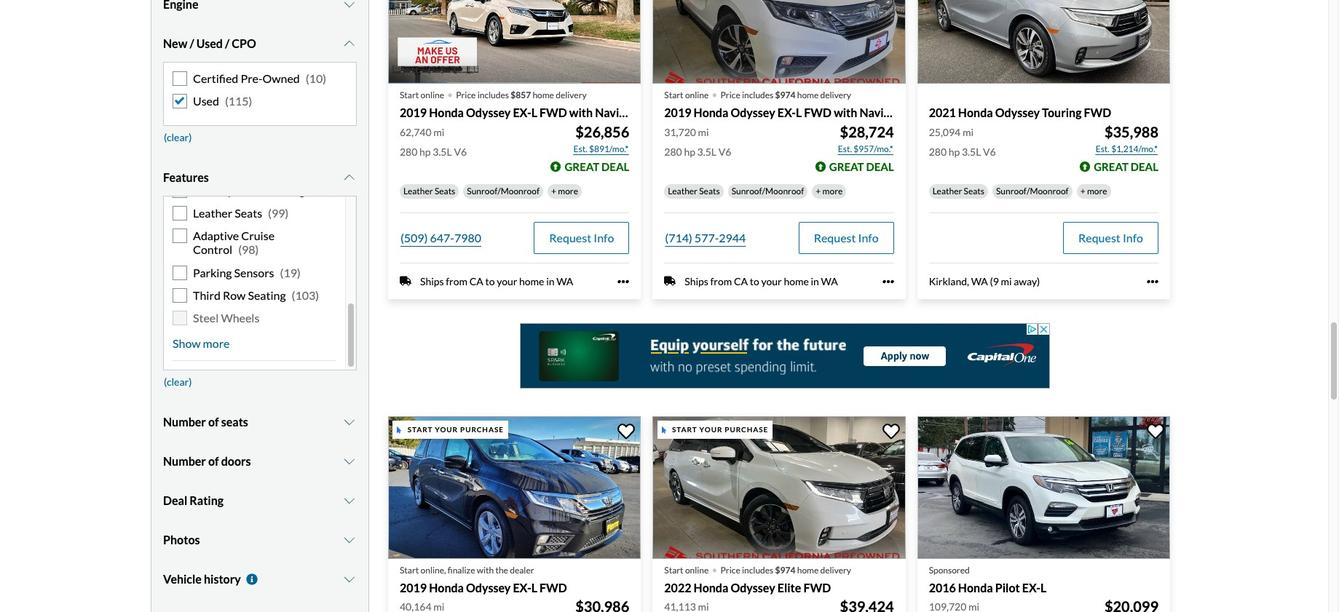 Task type: describe. For each thing, give the bounding box(es) containing it.
ca for $28,724
[[734, 275, 748, 287]]

2021 honda odyssey touring fwd
[[929, 106, 1112, 120]]

(9
[[991, 275, 1000, 287]]

(714) 577-2944
[[665, 231, 746, 244]]

online,
[[421, 565, 446, 576]]

show more button
[[173, 334, 337, 354]]

2 / from the left
[[225, 36, 230, 50]]

info for $26,856
[[594, 231, 614, 244]]

request info button for $26,856
[[534, 222, 630, 254]]

3 request info from the left
[[1079, 231, 1144, 244]]

vehicle history button
[[163, 562, 357, 598]]

seats for $28,724
[[700, 185, 720, 196]]

dealer
[[510, 565, 534, 576]]

rating
[[190, 494, 224, 508]]

delivery inside start online · price includes $974 home delivery 2022 honda odyssey elite fwd
[[821, 565, 852, 576]]

$974 for ex-
[[776, 90, 796, 101]]

25,094 mi 280 hp 3.5l v6
[[929, 126, 997, 158]]

leather for $26,856
[[404, 185, 433, 196]]

more for $35,988
[[1088, 185, 1108, 196]]

mi for $28,724
[[698, 126, 709, 138]]

chevron down image for photos
[[343, 535, 357, 547]]

l inside start online, finalize with the dealer 2019 honda odyssey ex-l fwd
[[532, 581, 538, 595]]

7980
[[455, 231, 482, 244]]

seats up cruise
[[235, 206, 262, 220]]

ex- inside start online · price includes $857 home delivery 2019 honda odyssey ex-l fwd with navigation and res
[[513, 106, 532, 120]]

(115)
[[225, 94, 252, 108]]

2016
[[929, 581, 957, 595]]

(509) 647-7980
[[401, 231, 482, 244]]

start online · price includes $974 home delivery 2019 honda odyssey ex-l fwd with navigation and res
[[665, 80, 962, 120]]

2944
[[719, 231, 746, 244]]

request for $26,856
[[550, 231, 592, 244]]

request info button for $28,724
[[799, 222, 894, 254]]

l inside start online · price includes $857 home delivery 2019 honda odyssey ex-l fwd with navigation and res
[[532, 106, 538, 120]]

includes inside start online · price includes $974 home delivery 2022 honda odyssey elite fwd
[[742, 565, 774, 576]]

includes for $28,724
[[742, 90, 774, 101]]

monitoring
[[248, 184, 305, 197]]

(98)
[[238, 243, 259, 257]]

1 / from the left
[[190, 36, 194, 50]]

31,720
[[665, 126, 696, 138]]

(19)
[[280, 266, 301, 280]]

from for $28,724
[[711, 275, 732, 287]]

odyssey inside start online, finalize with the dealer 2019 honda odyssey ex-l fwd
[[466, 581, 511, 595]]

history
[[204, 573, 241, 587]]

request for $28,724
[[814, 231, 856, 244]]

ellipsis h image for $26,856
[[618, 276, 630, 287]]

start right mouse pointer icon
[[673, 426, 698, 434]]

62,740
[[400, 126, 432, 138]]

more for $26,856
[[558, 185, 578, 196]]

+ for $26,856
[[552, 185, 557, 196]]

(714) 577-2944 button
[[665, 222, 747, 254]]

$857
[[511, 90, 531, 101]]

3 request from the left
[[1079, 231, 1121, 244]]

start online · price includes $857 home delivery 2019 honda odyssey ex-l fwd with navigation and res
[[400, 80, 697, 120]]

leather seats (99)
[[193, 206, 289, 220]]

number of doors button
[[163, 444, 357, 480]]

v6 for $28,724
[[719, 145, 732, 158]]

great for $28,724
[[830, 160, 865, 173]]

number of seats button
[[163, 405, 357, 441]]

new / used / cpo button
[[163, 25, 357, 62]]

2019 for $28,724
[[665, 106, 692, 120]]

great for $26,856
[[565, 160, 600, 173]]

pre-
[[241, 71, 263, 85]]

$891/mo.*
[[589, 143, 629, 154]]

+ more for $26,856
[[552, 185, 578, 196]]

3 info from the left
[[1123, 231, 1144, 244]]

great for $35,988
[[1094, 160, 1129, 173]]

start inside start online · price includes $974 home delivery 2022 honda odyssey elite fwd
[[665, 565, 684, 576]]

sensors
[[234, 266, 274, 280]]

· for $28,724
[[712, 80, 718, 107]]

home for start online · price includes $857 home delivery 2019 honda odyssey ex-l fwd with navigation and res
[[533, 90, 554, 101]]

$957/mo.*
[[854, 143, 894, 154]]

doors
[[221, 455, 251, 469]]

kirkland,
[[929, 275, 970, 287]]

leather up adaptive at the top left
[[193, 206, 233, 220]]

(clear) button for leather seats
[[163, 371, 193, 393]]

hp for $28,724
[[684, 145, 696, 158]]

res for $28,724
[[941, 106, 962, 120]]

used inside dropdown button
[[196, 36, 223, 50]]

new / used / cpo
[[163, 36, 256, 50]]

(clear) for leather seats
[[164, 376, 192, 388]]

seating
[[248, 288, 286, 302]]

sunroof/moonroof for $28,724
[[732, 185, 805, 196]]

sunroof/moonroof for $35,988
[[997, 185, 1069, 196]]

leather for $35,988
[[933, 185, 963, 196]]

wa for $28,724
[[822, 275, 838, 287]]

steel
[[193, 311, 219, 325]]

parking sensors (19)
[[193, 266, 301, 280]]

advertisement region
[[520, 324, 1051, 389]]

odyssey for start online · price includes $974 home delivery 2022 honda odyssey elite fwd
[[731, 581, 776, 595]]

more for $28,724
[[823, 185, 843, 196]]

number for number of seats
[[163, 415, 206, 429]]

$26,856
[[576, 123, 630, 140]]

seats for $35,988
[[964, 185, 985, 196]]

third
[[193, 288, 221, 302]]

(10)
[[306, 71, 326, 85]]

ships from ca to your home in wa for $28,724
[[685, 275, 838, 287]]

odyssey for start online · price includes $857 home delivery 2019 honda odyssey ex-l fwd with navigation and res
[[466, 106, 511, 120]]

2021
[[929, 106, 957, 120]]

(clear) button for (10)
[[163, 126, 193, 148]]

577-
[[695, 231, 719, 244]]

sponsored
[[929, 565, 970, 576]]

deal
[[163, 494, 187, 508]]

start inside start online · price includes $857 home delivery 2019 honda odyssey ex-l fwd with navigation and res
[[400, 90, 419, 101]]

photos
[[163, 533, 200, 547]]

number for number of doors
[[163, 455, 206, 469]]

show more
[[173, 337, 230, 351]]

info circle image
[[245, 574, 259, 586]]

cpo
[[232, 36, 256, 50]]

certified
[[193, 71, 238, 85]]

elite
[[778, 581, 802, 595]]

online for $28,724
[[686, 90, 709, 101]]

fwd inside start online · price includes $974 home delivery 2022 honda odyssey elite fwd
[[804, 581, 831, 595]]

online inside start online · price includes $974 home delivery 2022 honda odyssey elite fwd
[[686, 565, 709, 576]]

honda inside start online · price includes $974 home delivery 2019 honda odyssey ex-l fwd with navigation and res
[[694, 106, 729, 120]]

$35,988
[[1105, 123, 1159, 140]]

kirkland, wa (9 mi away)
[[929, 275, 1041, 287]]

white 2016 honda pilot ex-l suv / crossover front-wheel drive automatic image
[[918, 417, 1171, 559]]

start your purchase for ·
[[673, 426, 769, 434]]

and for $28,724
[[920, 106, 939, 120]]

finalize
[[448, 565, 475, 576]]

chevron down image for new / used / cpo
[[343, 38, 357, 49]]

certified pre-owned (10)
[[193, 71, 326, 85]]

(clear) for (10)
[[164, 131, 192, 143]]

number of seats
[[163, 415, 248, 429]]

white 2019 honda odyssey ex-l fwd with navigation and res minivan front-wheel drive automatic image for $26,856
[[388, 0, 641, 84]]

est. $1,214/mo.* button
[[1096, 142, 1159, 156]]

$28,724 est. $957/mo.*
[[839, 123, 894, 154]]

touring
[[1043, 106, 1082, 120]]

62,740 mi 280 hp 3.5l v6
[[400, 126, 467, 158]]

odyssey left touring
[[996, 106, 1040, 120]]

$35,988 est. $1,214/mo.*
[[1096, 123, 1159, 154]]

navigation for $26,856
[[595, 106, 653, 120]]

sponsored 2016 honda pilot ex-l
[[929, 565, 1047, 595]]

647-
[[430, 231, 455, 244]]

delivery for $26,856
[[556, 90, 587, 101]]

leather seats for $26,856
[[404, 185, 456, 196]]

ships for $26,856
[[420, 275, 444, 287]]

third row seating (103)
[[193, 288, 319, 302]]

seats
[[221, 415, 248, 429]]

photos button
[[163, 523, 357, 559]]

(99)
[[268, 206, 289, 220]]

new
[[163, 36, 187, 50]]

est. for $28,724
[[839, 143, 853, 154]]

3.5l for $26,856
[[433, 145, 452, 158]]

cruise
[[241, 229, 275, 243]]

est. for $35,988
[[1096, 143, 1110, 154]]

seats for $26,856
[[435, 185, 456, 196]]

to for $28,724
[[750, 275, 760, 287]]

mi for $26,856
[[434, 126, 445, 138]]

wheels
[[221, 311, 260, 325]]

· inside start online · price includes $974 home delivery 2022 honda odyssey elite fwd
[[712, 556, 718, 582]]



Task type: locate. For each thing, give the bounding box(es) containing it.
2 truck image from the left
[[665, 275, 676, 287]]

0 horizontal spatial ships from ca to your home in wa
[[420, 275, 574, 287]]

0 horizontal spatial to
[[486, 275, 495, 287]]

1 vertical spatial of
[[208, 455, 219, 469]]

1 vertical spatial $974
[[776, 565, 796, 576]]

to for $26,856
[[486, 275, 495, 287]]

hp inside 25,094 mi 280 hp 3.5l v6
[[949, 145, 960, 158]]

great deal for $28,724
[[830, 160, 894, 173]]

3 chevron down image from the top
[[343, 496, 357, 507]]

and up 31,720
[[655, 106, 674, 120]]

price for $26,856
[[456, 90, 476, 101]]

seats down 25,094 mi 280 hp 3.5l v6
[[964, 185, 985, 196]]

1 res from the left
[[676, 106, 697, 120]]

online inside start online · price includes $857 home delivery 2019 honda odyssey ex-l fwd with navigation and res
[[421, 90, 444, 101]]

2 (clear) from the top
[[164, 376, 192, 388]]

odyssey inside start online · price includes $974 home delivery 2019 honda odyssey ex-l fwd with navigation and res
[[731, 106, 776, 120]]

res up 31,720
[[676, 106, 697, 120]]

3 280 from the left
[[929, 145, 947, 158]]

1 horizontal spatial great deal
[[830, 160, 894, 173]]

with inside start online, finalize with the dealer 2019 honda odyssey ex-l fwd
[[477, 565, 494, 576]]

2 $974 from the top
[[776, 565, 796, 576]]

deal for $26,856
[[602, 160, 630, 173]]

wa
[[557, 275, 574, 287], [822, 275, 838, 287], [972, 275, 989, 287]]

online
[[421, 90, 444, 101], [686, 90, 709, 101], [686, 565, 709, 576]]

2 ships from the left
[[685, 275, 709, 287]]

chevron down image inside deal rating dropdown button
[[343, 496, 357, 507]]

more down est. $1,214/mo.* button
[[1088, 185, 1108, 196]]

and inside start online · price includes $974 home delivery 2019 honda odyssey ex-l fwd with navigation and res
[[920, 106, 939, 120]]

more inside dropdown button
[[203, 337, 230, 351]]

with up "$26,856"
[[570, 106, 593, 120]]

ellipsis h image
[[1148, 276, 1159, 287]]

2 number from the top
[[163, 455, 206, 469]]

0 horizontal spatial sunroof/moonroof
[[467, 185, 540, 196]]

home inside start online · price includes $974 home delivery 2022 honda odyssey elite fwd
[[798, 565, 819, 576]]

v6 inside 25,094 mi 280 hp 3.5l v6
[[984, 145, 997, 158]]

1 truck image from the left
[[400, 275, 412, 287]]

and up 25,094
[[920, 106, 939, 120]]

honda inside start online · price includes $974 home delivery 2022 honda odyssey elite fwd
[[694, 581, 729, 595]]

1 chevron down image from the top
[[343, 38, 357, 49]]

great down "est. $891/mo.*" button
[[565, 160, 600, 173]]

2 wa from the left
[[822, 275, 838, 287]]

ex- inside start online, finalize with the dealer 2019 honda odyssey ex-l fwd
[[513, 581, 532, 595]]

black 2019 honda odyssey ex-l fwd minivan front-wheel drive 9-speed automatic image
[[388, 417, 641, 559]]

2 horizontal spatial great
[[1094, 160, 1129, 173]]

hp for $35,988
[[949, 145, 960, 158]]

v6 inside "62,740 mi 280 hp 3.5l v6"
[[454, 145, 467, 158]]

price inside start online · price includes $857 home delivery 2019 honda odyssey ex-l fwd with navigation and res
[[456, 90, 476, 101]]

start left "online,"
[[400, 565, 419, 576]]

$974 inside start online · price includes $974 home delivery 2019 honda odyssey ex-l fwd with navigation and res
[[776, 90, 796, 101]]

1 vertical spatial (clear) button
[[163, 371, 193, 393]]

deal down "$1,214/mo.*"
[[1131, 160, 1159, 173]]

with inside start online · price includes $974 home delivery 2019 honda odyssey ex-l fwd with navigation and res
[[834, 106, 858, 120]]

truck image down (714)
[[665, 275, 676, 287]]

1 purchase from the left
[[460, 426, 504, 434]]

1 horizontal spatial sunroof/moonroof
[[732, 185, 805, 196]]

1 navigation from the left
[[595, 106, 653, 120]]

features button
[[163, 160, 357, 196]]

mi inside "62,740 mi 280 hp 3.5l v6"
[[434, 126, 445, 138]]

ca for $26,856
[[470, 275, 484, 287]]

v6 for $26,856
[[454, 145, 467, 158]]

1 vertical spatial (clear)
[[164, 376, 192, 388]]

1 horizontal spatial 3.5l
[[698, 145, 717, 158]]

start your purchase for finalize
[[408, 426, 504, 434]]

3 sunroof/moonroof from the left
[[997, 185, 1069, 196]]

from for $26,856
[[446, 275, 468, 287]]

ca down "2944"
[[734, 275, 748, 287]]

1 info from the left
[[594, 231, 614, 244]]

0 horizontal spatial hp
[[420, 145, 431, 158]]

280 for $28,724
[[665, 145, 682, 158]]

1 horizontal spatial navigation
[[860, 106, 917, 120]]

great down est. $1,214/mo.* button
[[1094, 160, 1129, 173]]

1 request from the left
[[550, 231, 592, 244]]

2 request info from the left
[[814, 231, 879, 244]]

est. down "$26,856"
[[574, 143, 588, 154]]

1 vertical spatial number
[[163, 455, 206, 469]]

seats up 647-
[[435, 185, 456, 196]]

0 horizontal spatial ca
[[470, 275, 484, 287]]

row
[[223, 288, 246, 302]]

2 deal from the left
[[867, 160, 894, 173]]

request
[[550, 231, 592, 244], [814, 231, 856, 244], [1079, 231, 1121, 244]]

chevron down image inside number of seats 'dropdown button'
[[343, 417, 357, 429]]

1 horizontal spatial from
[[711, 275, 732, 287]]

with for $28,724
[[834, 106, 858, 120]]

price for $28,724
[[721, 90, 741, 101]]

2 navigation from the left
[[860, 106, 917, 120]]

3.5l inside 25,094 mi 280 hp 3.5l v6
[[962, 145, 982, 158]]

sunroof/moonroof
[[467, 185, 540, 196], [732, 185, 805, 196], [997, 185, 1069, 196]]

chevron down image inside features dropdown button
[[343, 172, 357, 184]]

0 horizontal spatial leather seats
[[404, 185, 456, 196]]

0 horizontal spatial v6
[[454, 145, 467, 158]]

1 + more from the left
[[552, 185, 578, 196]]

navigation for $28,724
[[860, 106, 917, 120]]

1 horizontal spatial /
[[225, 36, 230, 50]]

2 ca from the left
[[734, 275, 748, 287]]

ships from ca to your home in wa down "2944"
[[685, 275, 838, 287]]

1 horizontal spatial + more
[[816, 185, 843, 196]]

280 for $35,988
[[929, 145, 947, 158]]

2019 up 62,740 at the left top of page
[[400, 106, 427, 120]]

online for $26,856
[[421, 90, 444, 101]]

navigation inside start online · price includes $974 home delivery 2019 honda odyssey ex-l fwd with navigation and res
[[860, 106, 917, 120]]

0 horizontal spatial deal
[[602, 160, 630, 173]]

mi
[[434, 126, 445, 138], [698, 126, 709, 138], [963, 126, 974, 138], [1002, 275, 1013, 287]]

1 ellipsis h image from the left
[[618, 276, 630, 287]]

your
[[497, 275, 518, 287], [762, 275, 782, 287], [435, 426, 458, 434], [700, 426, 723, 434]]

280 inside 31,720 mi 280 hp 3.5l v6
[[665, 145, 682, 158]]

est. inside $26,856 est. $891/mo.*
[[574, 143, 588, 154]]

(103)
[[292, 288, 319, 302]]

2 horizontal spatial wa
[[972, 275, 989, 287]]

1 ca from the left
[[470, 275, 484, 287]]

features
[[163, 171, 209, 184]]

2022
[[665, 581, 692, 595]]

leather seats for $28,724
[[668, 185, 720, 196]]

start up 31,720
[[665, 90, 684, 101]]

1 horizontal spatial great
[[830, 160, 865, 173]]

leather up (714)
[[668, 185, 698, 196]]

with up $28,724
[[834, 106, 858, 120]]

honda up "62,740 mi 280 hp 3.5l v6"
[[429, 106, 464, 120]]

3 + from the left
[[1081, 185, 1086, 196]]

1 horizontal spatial info
[[859, 231, 879, 244]]

1 (clear) button from the top
[[163, 126, 193, 148]]

v6 inside 31,720 mi 280 hp 3.5l v6
[[719, 145, 732, 158]]

2 purchase from the left
[[725, 426, 769, 434]]

fwd inside start online, finalize with the dealer 2019 honda odyssey ex-l fwd
[[540, 581, 567, 595]]

white 2019 honda odyssey ex-l fwd with navigation and res minivan front-wheel drive automatic image
[[388, 0, 641, 84], [653, 0, 906, 84]]

parking
[[193, 266, 232, 280]]

chevron down image for number of doors
[[343, 456, 357, 468]]

est. $957/mo.* button
[[838, 142, 894, 156]]

price
[[456, 90, 476, 101], [721, 90, 741, 101], [721, 565, 741, 576]]

in
[[547, 275, 555, 287], [811, 275, 820, 287]]

1 great from the left
[[565, 160, 600, 173]]

2 horizontal spatial + more
[[1081, 185, 1108, 196]]

used (115)
[[193, 94, 252, 108]]

1 280 from the left
[[400, 145, 418, 158]]

$1,214/mo.*
[[1112, 143, 1158, 154]]

(509) 647-7980 button
[[400, 222, 482, 254]]

chevron down image
[[343, 0, 357, 10], [343, 417, 357, 429], [343, 496, 357, 507], [343, 574, 357, 586]]

ex- inside start online · price includes $974 home delivery 2019 honda odyssey ex-l fwd with navigation and res
[[778, 106, 796, 120]]

·
[[447, 80, 453, 107], [712, 80, 718, 107], [712, 556, 718, 582]]

280 down 31,720
[[665, 145, 682, 158]]

1 sunroof/moonroof from the left
[[467, 185, 540, 196]]

+ for $35,988
[[1081, 185, 1086, 196]]

honda down the sponsored
[[959, 581, 994, 595]]

res inside start online · price includes $857 home delivery 2019 honda odyssey ex-l fwd with navigation and res
[[676, 106, 697, 120]]

0 horizontal spatial +
[[552, 185, 557, 196]]

1 wa from the left
[[557, 275, 574, 287]]

2 horizontal spatial leather seats
[[933, 185, 985, 196]]

· right 2022
[[712, 556, 718, 582]]

with for $26,856
[[570, 106, 593, 120]]

purchase for finalize
[[460, 426, 504, 434]]

mi inside 25,094 mi 280 hp 3.5l v6
[[963, 126, 974, 138]]

deal rating
[[163, 494, 224, 508]]

online inside start online · price includes $974 home delivery 2019 honda odyssey ex-l fwd with navigation and res
[[686, 90, 709, 101]]

1 horizontal spatial request info
[[814, 231, 879, 244]]

includes for $26,856
[[478, 90, 509, 101]]

leather seats
[[404, 185, 456, 196], [668, 185, 720, 196], [933, 185, 985, 196]]

· inside start online · price includes $974 home delivery 2019 honda odyssey ex-l fwd with navigation and res
[[712, 80, 718, 107]]

navigation
[[595, 106, 653, 120], [860, 106, 917, 120]]

2 from from the left
[[711, 275, 732, 287]]

more down "est. $891/mo.*" button
[[558, 185, 578, 196]]

0 horizontal spatial great deal
[[565, 160, 630, 173]]

purchase for ·
[[725, 426, 769, 434]]

2 horizontal spatial request info
[[1079, 231, 1144, 244]]

honda right 2022
[[694, 581, 729, 595]]

great deal for $26,856
[[565, 160, 630, 173]]

1 horizontal spatial to
[[750, 275, 760, 287]]

2019 inside start online, finalize with the dealer 2019 honda odyssey ex-l fwd
[[400, 581, 427, 595]]

1 horizontal spatial ships from ca to your home in wa
[[685, 275, 838, 287]]

1 deal from the left
[[602, 160, 630, 173]]

2 est. from the left
[[839, 143, 853, 154]]

0 horizontal spatial /
[[190, 36, 194, 50]]

deal for $35,988
[[1131, 160, 1159, 173]]

deal for $28,724
[[867, 160, 894, 173]]

0 horizontal spatial request
[[550, 231, 592, 244]]

navigation inside start online · price includes $857 home delivery 2019 honda odyssey ex-l fwd with navigation and res
[[595, 106, 653, 120]]

2 horizontal spatial with
[[834, 106, 858, 120]]

honda
[[429, 106, 464, 120], [694, 106, 729, 120], [959, 106, 994, 120], [429, 581, 464, 595], [694, 581, 729, 595], [959, 581, 994, 595]]

+
[[552, 185, 557, 196], [816, 185, 821, 196], [1081, 185, 1086, 196]]

1 leather seats from the left
[[404, 185, 456, 196]]

odyssey for start online · price includes $974 home delivery 2019 honda odyssey ex-l fwd with navigation and res
[[731, 106, 776, 120]]

3 hp from the left
[[949, 145, 960, 158]]

fwd inside start online · price includes $974 home delivery 2019 honda odyssey ex-l fwd with navigation and res
[[805, 106, 832, 120]]

price inside start online · price includes $974 home delivery 2019 honda odyssey ex-l fwd with navigation and res
[[721, 90, 741, 101]]

1 horizontal spatial and
[[920, 106, 939, 120]]

of for seats
[[208, 415, 219, 429]]

(clear) button
[[163, 126, 193, 148], [163, 371, 193, 393]]

more down est. $957/mo.* button
[[823, 185, 843, 196]]

home inside start online · price includes $857 home delivery 2019 honda odyssey ex-l fwd with navigation and res
[[533, 90, 554, 101]]

1 horizontal spatial hp
[[684, 145, 696, 158]]

0 horizontal spatial navigation
[[595, 106, 653, 120]]

and for $26,856
[[655, 106, 674, 120]]

(clear) button up features
[[163, 126, 193, 148]]

1 horizontal spatial start your purchase
[[673, 426, 769, 434]]

2 ellipsis h image from the left
[[883, 276, 894, 287]]

(clear)
[[164, 131, 192, 143], [164, 376, 192, 388]]

seats
[[435, 185, 456, 196], [700, 185, 720, 196], [964, 185, 985, 196], [235, 206, 262, 220]]

odyssey
[[466, 106, 511, 120], [731, 106, 776, 120], [996, 106, 1040, 120], [466, 581, 511, 595], [731, 581, 776, 595]]

0 horizontal spatial and
[[655, 106, 674, 120]]

leather seats down 25,094 mi 280 hp 3.5l v6
[[933, 185, 985, 196]]

great deal down "est. $891/mo.*" button
[[565, 160, 630, 173]]

/ right new
[[190, 36, 194, 50]]

0 horizontal spatial + more
[[552, 185, 578, 196]]

2 horizontal spatial sunroof/moonroof
[[997, 185, 1069, 196]]

1 horizontal spatial v6
[[719, 145, 732, 158]]

2 and from the left
[[920, 106, 939, 120]]

25,094
[[929, 126, 961, 138]]

hp inside 31,720 mi 280 hp 3.5l v6
[[684, 145, 696, 158]]

3 request info button from the left
[[1064, 222, 1159, 254]]

start your purchase right mouse pointer image
[[408, 426, 504, 434]]

home for start online · price includes $974 home delivery 2022 honda odyssey elite fwd
[[798, 565, 819, 576]]

1 horizontal spatial est.
[[839, 143, 853, 154]]

1 horizontal spatial with
[[570, 106, 593, 120]]

blind
[[193, 184, 220, 197]]

2 horizontal spatial info
[[1123, 231, 1144, 244]]

leather seats up the (714) 577-2944
[[668, 185, 720, 196]]

2 horizontal spatial great deal
[[1094, 160, 1159, 173]]

2 horizontal spatial est.
[[1096, 143, 1110, 154]]

2 horizontal spatial +
[[1081, 185, 1086, 196]]

0 horizontal spatial ships
[[420, 275, 444, 287]]

2 horizontal spatial request
[[1079, 231, 1121, 244]]

3.5l inside "62,740 mi 280 hp 3.5l v6"
[[433, 145, 452, 158]]

odyssey inside start online · price includes $974 home delivery 2022 honda odyssey elite fwd
[[731, 581, 776, 595]]

1 horizontal spatial wa
[[822, 275, 838, 287]]

2 request from the left
[[814, 231, 856, 244]]

start inside start online · price includes $974 home delivery 2019 honda odyssey ex-l fwd with navigation and res
[[665, 90, 684, 101]]

sunroof/moonroof for $26,856
[[467, 185, 540, 196]]

navigation up "$26,856"
[[595, 106, 653, 120]]

great deal
[[565, 160, 630, 173], [830, 160, 894, 173], [1094, 160, 1159, 173]]

delivery inside start online · price includes $974 home delivery 2019 honda odyssey ex-l fwd with navigation and res
[[821, 90, 852, 101]]

spot
[[222, 184, 245, 197]]

deal
[[602, 160, 630, 173], [867, 160, 894, 173], [1131, 160, 1159, 173]]

2 280 from the left
[[665, 145, 682, 158]]

(97)
[[311, 184, 332, 197]]

1 white 2019 honda odyssey ex-l fwd with navigation and res minivan front-wheel drive automatic image from the left
[[388, 0, 641, 84]]

1 great deal from the left
[[565, 160, 630, 173]]

number up deal rating
[[163, 455, 206, 469]]

2019 inside start online · price includes $974 home delivery 2019 honda odyssey ex-l fwd with navigation and res
[[665, 106, 692, 120]]

with
[[570, 106, 593, 120], [834, 106, 858, 120], [477, 565, 494, 576]]

with inside start online · price includes $857 home delivery 2019 honda odyssey ex-l fwd with navigation and res
[[570, 106, 593, 120]]

wa for $26,856
[[557, 275, 574, 287]]

info
[[594, 231, 614, 244], [859, 231, 879, 244], [1123, 231, 1144, 244]]

· up 31,720 mi 280 hp 3.5l v6
[[712, 80, 718, 107]]

2 great deal from the left
[[830, 160, 894, 173]]

1 of from the top
[[208, 415, 219, 429]]

0 horizontal spatial request info button
[[534, 222, 630, 254]]

2 v6 from the left
[[719, 145, 732, 158]]

1 horizontal spatial deal
[[867, 160, 894, 173]]

1 horizontal spatial +
[[816, 185, 821, 196]]

1 v6 from the left
[[454, 145, 467, 158]]

3 deal from the left
[[1131, 160, 1159, 173]]

+ more down "est. $891/mo.*" button
[[552, 185, 578, 196]]

owned
[[263, 71, 300, 85]]

+ more for $28,724
[[816, 185, 843, 196]]

(714)
[[665, 231, 693, 244]]

online up 2022
[[686, 565, 709, 576]]

in for $26,856
[[547, 275, 555, 287]]

0 vertical spatial $974
[[776, 90, 796, 101]]

2 horizontal spatial 280
[[929, 145, 947, 158]]

hp down 25,094
[[949, 145, 960, 158]]

est. inside $28,724 est. $957/mo.*
[[839, 143, 853, 154]]

2 sunroof/moonroof from the left
[[732, 185, 805, 196]]

0 horizontal spatial white 2019 honda odyssey ex-l fwd with navigation and res minivan front-wheel drive automatic image
[[388, 0, 641, 84]]

est. left "$1,214/mo.*"
[[1096, 143, 1110, 154]]

1 horizontal spatial white 2019 honda odyssey ex-l fwd with navigation and res minivan front-wheel drive automatic image
[[653, 0, 906, 84]]

leather seats up (509) 647-7980 on the top left
[[404, 185, 456, 196]]

1 horizontal spatial truck image
[[665, 275, 676, 287]]

· inside start online · price includes $857 home delivery 2019 honda odyssey ex-l fwd with navigation and res
[[447, 80, 453, 107]]

and
[[655, 106, 674, 120], [920, 106, 939, 120]]

0 horizontal spatial with
[[477, 565, 494, 576]]

1 horizontal spatial leather seats
[[668, 185, 720, 196]]

280
[[400, 145, 418, 158], [665, 145, 682, 158], [929, 145, 947, 158]]

honda up 25,094 mi 280 hp 3.5l v6
[[959, 106, 994, 120]]

280 down 25,094
[[929, 145, 947, 158]]

in for $28,724
[[811, 275, 820, 287]]

start up 62,740 at the left top of page
[[400, 90, 419, 101]]

2 start your purchase from the left
[[673, 426, 769, 434]]

honda up 31,720 mi 280 hp 3.5l v6
[[694, 106, 729, 120]]

leather for $28,724
[[668, 185, 698, 196]]

0 horizontal spatial purchase
[[460, 426, 504, 434]]

honda inside start online · price includes $857 home delivery 2019 honda odyssey ex-l fwd with navigation and res
[[429, 106, 464, 120]]

2 horizontal spatial request info button
[[1064, 222, 1159, 254]]

+ more down est. $957/mo.* button
[[816, 185, 843, 196]]

2019 for $26,856
[[400, 106, 427, 120]]

0 horizontal spatial est.
[[574, 143, 588, 154]]

online up 31,720
[[686, 90, 709, 101]]

navigation up $28,724
[[860, 106, 917, 120]]

2 (clear) button from the top
[[163, 371, 193, 393]]

1 and from the left
[[655, 106, 674, 120]]

est. for $26,856
[[574, 143, 588, 154]]

vehicle history
[[163, 573, 241, 587]]

2 horizontal spatial v6
[[984, 145, 997, 158]]

deal rating button
[[163, 483, 357, 520]]

of left the doors on the left
[[208, 455, 219, 469]]

1 ships from ca to your home in wa from the left
[[420, 275, 574, 287]]

ca down the 7980
[[470, 275, 484, 287]]

3 + more from the left
[[1081, 185, 1108, 196]]

vehicle
[[163, 573, 202, 587]]

more
[[558, 185, 578, 196], [823, 185, 843, 196], [1088, 185, 1108, 196], [203, 337, 230, 351]]

1 horizontal spatial ca
[[734, 275, 748, 287]]

+ for $28,724
[[816, 185, 821, 196]]

request info for $26,856
[[550, 231, 614, 244]]

hp inside "62,740 mi 280 hp 3.5l v6"
[[420, 145, 431, 158]]

white 2022 honda odyssey elite fwd minivan front-wheel drive automatic image
[[653, 417, 906, 559]]

2019 up 31,720
[[665, 106, 692, 120]]

honda inside start online, finalize with the dealer 2019 honda odyssey ex-l fwd
[[429, 581, 464, 595]]

show
[[173, 337, 201, 351]]

ships from ca to your home in wa down the 7980
[[420, 275, 574, 287]]

start online, finalize with the dealer 2019 honda odyssey ex-l fwd
[[400, 565, 567, 595]]

adaptive
[[193, 229, 239, 243]]

3 great from the left
[[1094, 160, 1129, 173]]

start online · price includes $974 home delivery 2022 honda odyssey elite fwd
[[665, 556, 852, 595]]

2 white 2019 honda odyssey ex-l fwd with navigation and res minivan front-wheel drive automatic image from the left
[[653, 0, 906, 84]]

4 chevron down image from the top
[[343, 574, 357, 586]]

mi right 31,720
[[698, 126, 709, 138]]

of left seats
[[208, 415, 219, 429]]

from down "2944"
[[711, 275, 732, 287]]

mi right 25,094
[[963, 126, 974, 138]]

ca
[[470, 275, 484, 287], [734, 275, 748, 287]]

info for $28,724
[[859, 231, 879, 244]]

includes
[[478, 90, 509, 101], [742, 90, 774, 101], [742, 565, 774, 576]]

est. $891/mo.* button
[[573, 142, 630, 156]]

great
[[565, 160, 600, 173], [830, 160, 865, 173], [1094, 160, 1129, 173]]

2 in from the left
[[811, 275, 820, 287]]

1 horizontal spatial request
[[814, 231, 856, 244]]

hp down 62,740 at the left top of page
[[420, 145, 431, 158]]

2019 down "online,"
[[400, 581, 427, 595]]

0 vertical spatial of
[[208, 415, 219, 429]]

+ more
[[552, 185, 578, 196], [816, 185, 843, 196], [1081, 185, 1108, 196]]

2 chevron down image from the top
[[343, 417, 357, 429]]

2 hp from the left
[[684, 145, 696, 158]]

white 2019 honda odyssey ex-l fwd with navigation and res minivan front-wheel drive automatic image for $28,724
[[653, 0, 906, 84]]

hp for $26,856
[[420, 145, 431, 158]]

3 v6 from the left
[[984, 145, 997, 158]]

1 horizontal spatial 280
[[665, 145, 682, 158]]

odyssey inside start online · price includes $857 home delivery 2019 honda odyssey ex-l fwd with navigation and res
[[466, 106, 511, 120]]

1 horizontal spatial in
[[811, 275, 820, 287]]

2 of from the top
[[208, 455, 219, 469]]

great down est. $957/mo.* button
[[830, 160, 865, 173]]

hp down 31,720
[[684, 145, 696, 158]]

used down certified
[[193, 94, 219, 108]]

0 horizontal spatial ellipsis h image
[[618, 276, 630, 287]]

great deal for $35,988
[[1094, 160, 1159, 173]]

1 horizontal spatial request info button
[[799, 222, 894, 254]]

$26,856 est. $891/mo.*
[[574, 123, 630, 154]]

online up 62,740 at the left top of page
[[421, 90, 444, 101]]

delivery
[[556, 90, 587, 101], [821, 90, 852, 101], [821, 565, 852, 576]]

$28,724
[[840, 123, 894, 140]]

1 to from the left
[[486, 275, 495, 287]]

great deal down est. $957/mo.* button
[[830, 160, 894, 173]]

1 3.5l from the left
[[433, 145, 452, 158]]

est. down $28,724
[[839, 143, 853, 154]]

$974 inside start online · price includes $974 home delivery 2022 honda odyssey elite fwd
[[776, 565, 796, 576]]

v6 for $35,988
[[984, 145, 997, 158]]

1 ships from the left
[[420, 275, 444, 287]]

number
[[163, 415, 206, 429], [163, 455, 206, 469]]

0 vertical spatial (clear) button
[[163, 126, 193, 148]]

1 horizontal spatial ships
[[685, 275, 709, 287]]

chevron down image inside photos dropdown button
[[343, 535, 357, 547]]

(clear) up features
[[164, 131, 192, 143]]

great deal down est. $1,214/mo.* button
[[1094, 160, 1159, 173]]

+ more for $35,988
[[1081, 185, 1108, 196]]

2 ships from ca to your home in wa from the left
[[685, 275, 838, 287]]

includes inside start online · price includes $857 home delivery 2019 honda odyssey ex-l fwd with navigation and res
[[478, 90, 509, 101]]

price inside start online · price includes $974 home delivery 2022 honda odyssey elite fwd
[[721, 565, 741, 576]]

ships down the (714) 577-2944 button
[[685, 275, 709, 287]]

0 horizontal spatial truck image
[[400, 275, 412, 287]]

honda down "online,"
[[429, 581, 464, 595]]

0 horizontal spatial info
[[594, 231, 614, 244]]

0 horizontal spatial start your purchase
[[408, 426, 504, 434]]

ships from ca to your home in wa for $26,856
[[420, 275, 574, 287]]

ellipsis h image for $28,724
[[883, 276, 894, 287]]

/ left cpo on the left of the page
[[225, 36, 230, 50]]

1 number from the top
[[163, 415, 206, 429]]

leather seats for $35,988
[[933, 185, 985, 196]]

delivery inside start online · price includes $857 home delivery 2019 honda odyssey ex-l fwd with navigation and res
[[556, 90, 587, 101]]

3 wa from the left
[[972, 275, 989, 287]]

0 horizontal spatial wa
[[557, 275, 574, 287]]

est. inside '$35,988 est. $1,214/mo.*'
[[1096, 143, 1110, 154]]

3 3.5l from the left
[[962, 145, 982, 158]]

0 horizontal spatial 280
[[400, 145, 418, 158]]

(clear) button down show
[[163, 371, 193, 393]]

used right new
[[196, 36, 223, 50]]

pilot
[[996, 581, 1021, 595]]

away)
[[1014, 275, 1041, 287]]

and inside start online · price includes $857 home delivery 2019 honda odyssey ex-l fwd with navigation and res
[[655, 106, 674, 120]]

2 request info button from the left
[[799, 222, 894, 254]]

chevron down image for number of seats 'dropdown button'
[[343, 417, 357, 429]]

2019 inside start online · price includes $857 home delivery 2019 honda odyssey ex-l fwd with navigation and res
[[400, 106, 427, 120]]

2 horizontal spatial hp
[[949, 145, 960, 158]]

2 to from the left
[[750, 275, 760, 287]]

home inside start online · price includes $974 home delivery 2019 honda odyssey ex-l fwd with navigation and res
[[798, 90, 819, 101]]

request info
[[550, 231, 614, 244], [814, 231, 879, 244], [1079, 231, 1144, 244]]

odyssey down $857
[[466, 106, 511, 120]]

1 from from the left
[[446, 275, 468, 287]]

1 horizontal spatial ellipsis h image
[[883, 276, 894, 287]]

home for start online · price includes $974 home delivery 2019 honda odyssey ex-l fwd with navigation and res
[[798, 90, 819, 101]]

ships down "(509) 647-7980" button
[[420, 275, 444, 287]]

mouse pointer image
[[397, 427, 402, 434]]

steel wheels
[[193, 311, 260, 325]]

odyssey down the
[[466, 581, 511, 595]]

start inside start online, finalize with the dealer 2019 honda odyssey ex-l fwd
[[400, 565, 419, 576]]

2 info from the left
[[859, 231, 879, 244]]

mi inside 31,720 mi 280 hp 3.5l v6
[[698, 126, 709, 138]]

280 inside "62,740 mi 280 hp 3.5l v6"
[[400, 145, 418, 158]]

number of doors
[[163, 455, 251, 469]]

blind spot monitoring (97)
[[193, 184, 332, 197]]

3.5l for $28,724
[[698, 145, 717, 158]]

3.5l inside 31,720 mi 280 hp 3.5l v6
[[698, 145, 717, 158]]

3 leather seats from the left
[[933, 185, 985, 196]]

truck image
[[400, 275, 412, 287], [665, 275, 676, 287]]

· up "62,740 mi 280 hp 3.5l v6"
[[447, 80, 453, 107]]

0 horizontal spatial great
[[565, 160, 600, 173]]

fwd inside start online · price includes $857 home delivery 2019 honda odyssey ex-l fwd with navigation and res
[[540, 106, 567, 120]]

start up 2022
[[665, 565, 684, 576]]

3.5l for $35,988
[[962, 145, 982, 158]]

1 chevron down image from the top
[[343, 0, 357, 10]]

0 vertical spatial number
[[163, 415, 206, 429]]

2 great from the left
[[830, 160, 865, 173]]

2 chevron down image from the top
[[343, 172, 357, 184]]

res up 25,094
[[941, 106, 962, 120]]

0 vertical spatial used
[[196, 36, 223, 50]]

1 horizontal spatial res
[[941, 106, 962, 120]]

ex- inside sponsored 2016 honda pilot ex-l
[[1023, 581, 1041, 595]]

2 + more from the left
[[816, 185, 843, 196]]

seats up 577-
[[700, 185, 720, 196]]

hp
[[420, 145, 431, 158], [684, 145, 696, 158], [949, 145, 960, 158]]

home
[[533, 90, 554, 101], [798, 90, 819, 101], [520, 275, 545, 287], [784, 275, 809, 287], [798, 565, 819, 576]]

2 + from the left
[[816, 185, 821, 196]]

4 chevron down image from the top
[[343, 535, 357, 547]]

1 $974 from the top
[[776, 90, 796, 101]]

1 hp from the left
[[420, 145, 431, 158]]

ex-
[[513, 106, 532, 120], [778, 106, 796, 120], [513, 581, 532, 595], [1023, 581, 1041, 595]]

1 horizontal spatial purchase
[[725, 426, 769, 434]]

280 for $26,856
[[400, 145, 418, 158]]

more down steel wheels
[[203, 337, 230, 351]]

with left the
[[477, 565, 494, 576]]

2 res from the left
[[941, 106, 962, 120]]

l inside sponsored 2016 honda pilot ex-l
[[1041, 581, 1047, 595]]

2 horizontal spatial 3.5l
[[962, 145, 982, 158]]

0 vertical spatial (clear)
[[164, 131, 192, 143]]

(clear) down show
[[164, 376, 192, 388]]

start right mouse pointer image
[[408, 426, 433, 434]]

1 in from the left
[[547, 275, 555, 287]]

includes inside start online · price includes $974 home delivery 2019 honda odyssey ex-l fwd with navigation and res
[[742, 90, 774, 101]]

+ more down est. $1,214/mo.* button
[[1081, 185, 1108, 196]]

chevron down image
[[343, 38, 357, 49], [343, 172, 357, 184], [343, 456, 357, 468], [343, 535, 357, 547]]

res for $26,856
[[676, 106, 697, 120]]

honda inside sponsored 2016 honda pilot ex-l
[[959, 581, 994, 595]]

mouse pointer image
[[662, 427, 667, 434]]

chevron down image for deal rating dropdown button
[[343, 496, 357, 507]]

1 request info button from the left
[[534, 222, 630, 254]]

truck image down (509)
[[400, 275, 412, 287]]

2 3.5l from the left
[[698, 145, 717, 158]]

chevron down image for features
[[343, 172, 357, 184]]

the
[[496, 565, 509, 576]]

mi for $35,988
[[963, 126, 974, 138]]

leather up (509)
[[404, 185, 433, 196]]

2019
[[400, 106, 427, 120], [665, 106, 692, 120], [400, 581, 427, 595]]

2 horizontal spatial deal
[[1131, 160, 1159, 173]]

3 est. from the left
[[1096, 143, 1110, 154]]

ellipsis h image
[[618, 276, 630, 287], [883, 276, 894, 287]]

deal down $957/mo.*
[[867, 160, 894, 173]]

res inside start online · price includes $974 home delivery 2019 honda odyssey ex-l fwd with navigation and res
[[941, 106, 962, 120]]

lunar silver metallic 2021 honda odyssey touring fwd minivan front-wheel drive automatic image
[[918, 0, 1171, 84]]

truck image for $26,856
[[400, 275, 412, 287]]

mi right (9
[[1002, 275, 1013, 287]]

1 (clear) from the top
[[164, 131, 192, 143]]

1 request info from the left
[[550, 231, 614, 244]]

280 inside 25,094 mi 280 hp 3.5l v6
[[929, 145, 947, 158]]

deal down $891/mo.* at the top left
[[602, 160, 630, 173]]

number up number of doors
[[163, 415, 206, 429]]

3 great deal from the left
[[1094, 160, 1159, 173]]

2 leather seats from the left
[[668, 185, 720, 196]]

1 start your purchase from the left
[[408, 426, 504, 434]]

from down the 7980
[[446, 275, 468, 287]]

control
[[193, 243, 233, 257]]

0 horizontal spatial request info
[[550, 231, 614, 244]]

1 est. from the left
[[574, 143, 588, 154]]

0 horizontal spatial in
[[547, 275, 555, 287]]

start your purchase right mouse pointer icon
[[673, 426, 769, 434]]

1 vertical spatial used
[[193, 94, 219, 108]]

to
[[486, 275, 495, 287], [750, 275, 760, 287]]

l inside start online · price includes $974 home delivery 2019 honda odyssey ex-l fwd with navigation and res
[[796, 106, 802, 120]]

$974
[[776, 90, 796, 101], [776, 565, 796, 576]]

chevron down image inside new / used / cpo dropdown button
[[343, 38, 357, 49]]

3 chevron down image from the top
[[343, 456, 357, 468]]

0 horizontal spatial from
[[446, 275, 468, 287]]

1 + from the left
[[552, 185, 557, 196]]

mi right 62,740 at the left top of page
[[434, 126, 445, 138]]

280 down 62,740 at the left top of page
[[400, 145, 418, 158]]

odyssey left the elite
[[731, 581, 776, 595]]

chevron down image inside number of doors 'dropdown button'
[[343, 456, 357, 468]]

odyssey up 31,720 mi 280 hp 3.5l v6
[[731, 106, 776, 120]]

leather down 25,094 mi 280 hp 3.5l v6
[[933, 185, 963, 196]]

0 horizontal spatial 3.5l
[[433, 145, 452, 158]]

0 horizontal spatial res
[[676, 106, 697, 120]]



Task type: vqa. For each thing, say whether or not it's contained in the screenshot.


